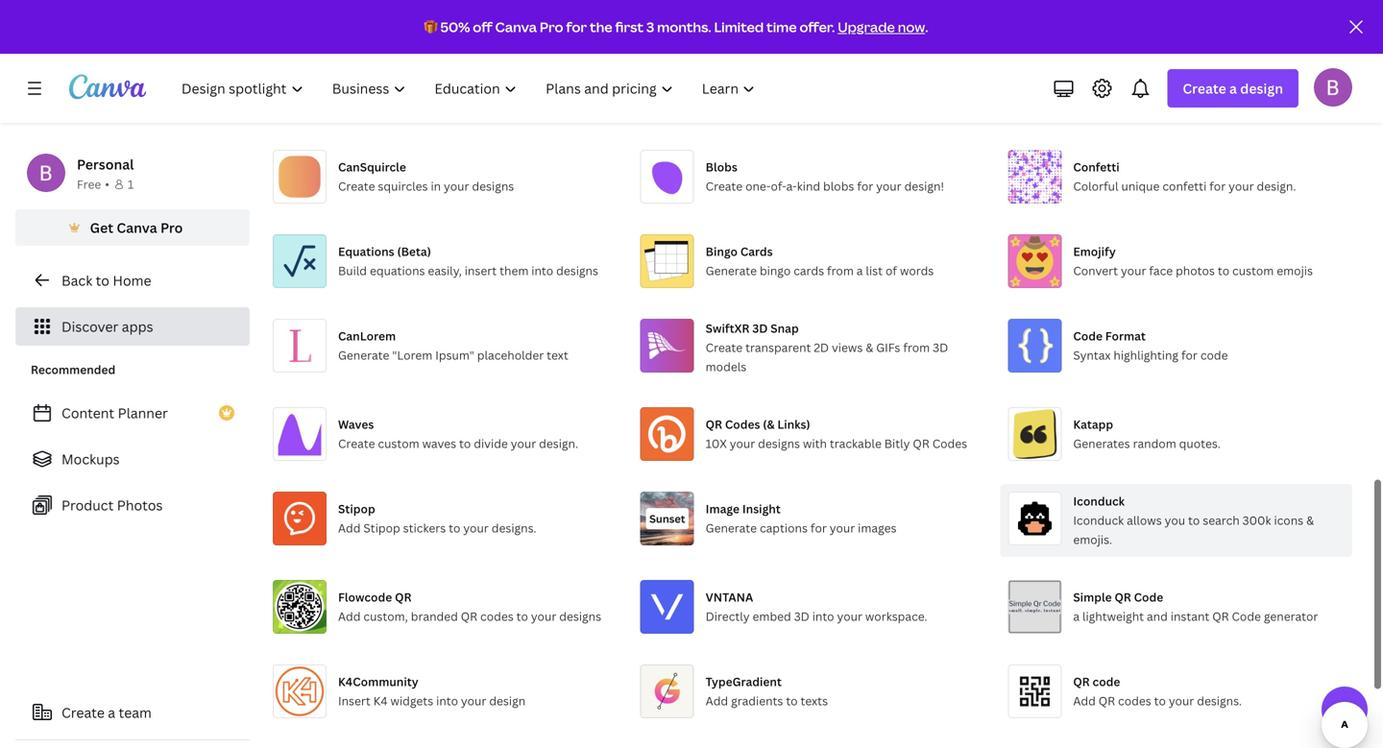Task type: vqa. For each thing, say whether or not it's contained in the screenshot.
CONTENT PLANNER link
yes



Task type: describe. For each thing, give the bounding box(es) containing it.
transparent
[[746, 340, 811, 355]]

50%
[[440, 18, 470, 36]]

discover apps link
[[15, 307, 250, 346]]

0 horizontal spatial codes
[[725, 416, 760, 432]]

to inside iconduck iconduck allows you to search 300k icons & emojis.
[[1188, 513, 1200, 528]]

in
[[431, 178, 441, 194]]

directly
[[706, 609, 750, 624]]

a inside create a team button
[[108, 704, 115, 722]]

get canva pro
[[90, 219, 183, 237]]

with
[[803, 436, 827, 452]]

insight
[[742, 501, 781, 517]]

design inside dropdown button
[[1240, 79, 1283, 98]]

words
[[900, 263, 934, 279]]

(&
[[763, 416, 775, 432]]

format
[[1106, 328, 1146, 344]]

free •
[[77, 176, 109, 192]]

1 vertical spatial codes
[[932, 436, 967, 452]]

product
[[61, 496, 114, 514]]

a inside create a design dropdown button
[[1230, 79, 1237, 98]]

home
[[113, 271, 151, 290]]

katapp generates random quotes.
[[1073, 416, 1221, 452]]

photos
[[1176, 263, 1215, 279]]

your inside emojify convert your face photos to custom emojis
[[1121, 263, 1146, 279]]

easily,
[[428, 263, 462, 279]]

bingo
[[760, 263, 791, 279]]

generator
[[1264, 609, 1318, 624]]

your inside qr code add qr codes to your designs.
[[1169, 693, 1194, 709]]

stipop add stipop stickers to your designs.
[[338, 501, 537, 536]]

create inside cansquircle create squircles in your designs
[[338, 178, 375, 194]]

canlorem generate "lorem ipsum" placeholder text
[[338, 328, 568, 363]]

equations (beta) build equations easily, insert them into designs
[[338, 244, 598, 279]]

mockups link
[[15, 440, 250, 478]]

designs. inside qr code add qr codes to your designs.
[[1197, 693, 1242, 709]]

content planner link
[[15, 394, 250, 432]]

insert
[[465, 263, 497, 279]]

(beta)
[[397, 244, 431, 259]]

unique
[[1122, 178, 1160, 194]]

icons
[[1274, 513, 1304, 528]]

into for k4community insert k4 widgets into your design
[[436, 693, 458, 709]]

from inside bingo cards generate bingo cards from a list of words
[[827, 263, 854, 279]]

your inside qr codes (& links) 10x your designs with trackable bitly qr codes
[[730, 436, 755, 452]]

upgrade
[[838, 18, 895, 36]]

create a design
[[1183, 79, 1283, 98]]

to inside typegradient add gradients to texts
[[786, 693, 798, 709]]

face
[[1149, 263, 1173, 279]]

katapp
[[1073, 416, 1113, 432]]

random
[[1133, 436, 1177, 452]]

create inside waves create custom waves to divide your design.
[[338, 436, 375, 452]]

free
[[77, 176, 101, 192]]

.
[[925, 18, 928, 36]]

models
[[706, 359, 747, 375]]

back to home
[[61, 271, 151, 290]]

snap
[[771, 320, 799, 336]]

custom inside waves create custom waves to divide your design.
[[378, 436, 419, 452]]

create inside dropdown button
[[1183, 79, 1226, 98]]

equations
[[370, 263, 425, 279]]

placeholder
[[477, 347, 544, 363]]

your inside cansquircle create squircles in your designs
[[444, 178, 469, 194]]

cards
[[794, 263, 824, 279]]

confetti
[[1163, 178, 1207, 194]]

emojify
[[1073, 244, 1116, 259]]

designs inside cansquircle create squircles in your designs
[[472, 178, 514, 194]]

bob builder image
[[1314, 68, 1353, 106]]

waves
[[338, 416, 374, 432]]

widgets
[[391, 693, 433, 709]]

•
[[105, 176, 109, 192]]

generates
[[1073, 436, 1130, 452]]

trackable
[[830, 436, 882, 452]]

for inside blobs create one-of-a-kind blobs for your design!
[[857, 178, 873, 194]]

flowcode qr add custom, branded qr codes to your designs
[[338, 589, 601, 624]]

and
[[1147, 609, 1168, 624]]

canlorem
[[338, 328, 396, 344]]

k4community
[[338, 674, 418, 690]]

& inside iconduck iconduck allows you to search 300k icons & emojis.
[[1307, 513, 1314, 528]]

1 vertical spatial 3d
[[933, 340, 948, 355]]

0 vertical spatial pro
[[540, 18, 563, 36]]

get
[[90, 219, 113, 237]]

code inside code format syntax highlighting for code
[[1073, 328, 1103, 344]]

image insight generate captions for your images
[[706, 501, 897, 536]]

your inside waves create custom waves to divide your design.
[[511, 436, 536, 452]]

cansquircle
[[338, 159, 406, 175]]

1
[[128, 176, 134, 192]]

planner
[[118, 404, 168, 422]]

iconduck group
[[1000, 484, 1353, 557]]

to right back
[[96, 271, 109, 290]]

🎁
[[424, 18, 438, 36]]

into for vntana directly embed 3d into your workspace.
[[812, 609, 834, 624]]

cansquircle create squircles in your designs
[[338, 159, 514, 194]]

highlighting
[[1114, 347, 1179, 363]]

simple qr code a lightweight and instant qr code generator
[[1073, 589, 1318, 624]]

designs inside qr codes (& links) 10x your designs with trackable bitly qr codes
[[758, 436, 800, 452]]

& inside the swiftxr 3d snap create transparent 2d views & gifs from 3d models
[[866, 340, 874, 355]]

now
[[898, 18, 925, 36]]

you
[[1165, 513, 1186, 528]]

vntana
[[706, 589, 753, 605]]

text
[[547, 347, 568, 363]]

designs. inside stipop add stipop stickers to your designs.
[[492, 520, 537, 536]]

back to home link
[[15, 261, 250, 300]]

embed
[[753, 609, 791, 624]]

designs inside flowcode qr add custom, branded qr codes to your designs
[[559, 609, 601, 624]]

photos
[[117, 496, 163, 514]]

code inside code format syntax highlighting for code
[[1201, 347, 1228, 363]]

emojify convert your face photos to custom emojis
[[1073, 244, 1313, 279]]

views
[[832, 340, 863, 355]]

stickers
[[403, 520, 446, 536]]

of
[[886, 263, 897, 279]]

custom,
[[364, 609, 408, 624]]

squircles
[[378, 178, 428, 194]]

for for confetti colorful unique confetti for your design.
[[1210, 178, 1226, 194]]

to inside stipop add stipop stickers to your designs.
[[449, 520, 461, 536]]

product photos
[[61, 496, 163, 514]]

vntana directly embed 3d into your workspace.
[[706, 589, 928, 624]]

branded
[[411, 609, 458, 624]]

1 iconduck from the top
[[1073, 493, 1125, 509]]

images
[[858, 520, 897, 536]]

generate inside canlorem generate "lorem ipsum" placeholder text
[[338, 347, 389, 363]]

swiftxr 3d snap create transparent 2d views & gifs from 3d models
[[706, 320, 948, 375]]

0 vertical spatial stipop
[[338, 501, 375, 517]]

designs inside equations (beta) build equations easily, insert them into designs
[[556, 263, 598, 279]]

ipsum"
[[435, 347, 474, 363]]

codes inside qr code add qr codes to your designs.
[[1118, 693, 1152, 709]]



Task type: locate. For each thing, give the bounding box(es) containing it.
stipop left stickers
[[364, 520, 400, 536]]

list
[[866, 263, 883, 279]]

to
[[1218, 263, 1230, 279], [96, 271, 109, 290], [459, 436, 471, 452], [1188, 513, 1200, 528], [449, 520, 461, 536], [516, 609, 528, 624], [786, 693, 798, 709], [1154, 693, 1166, 709]]

pro inside button
[[160, 219, 183, 237]]

from inside the swiftxr 3d snap create transparent 2d views & gifs from 3d models
[[903, 340, 930, 355]]

gifs
[[876, 340, 901, 355]]

generate inside bingo cards generate bingo cards from a list of words
[[706, 263, 757, 279]]

code left generator
[[1232, 609, 1261, 624]]

3d inside vntana directly embed 3d into your workspace.
[[794, 609, 810, 624]]

personal
[[77, 155, 134, 173]]

to left texts
[[786, 693, 798, 709]]

code inside qr code add qr codes to your designs.
[[1093, 674, 1120, 690]]

for inside confetti colorful unique confetti for your design.
[[1210, 178, 1226, 194]]

into
[[532, 263, 554, 279], [812, 609, 834, 624], [436, 693, 458, 709]]

texts
[[801, 693, 828, 709]]

1 vertical spatial design.
[[539, 436, 578, 452]]

0 vertical spatial iconduck
[[1073, 493, 1125, 509]]

1 horizontal spatial codes
[[932, 436, 967, 452]]

for
[[566, 18, 587, 36], [857, 178, 873, 194], [1210, 178, 1226, 194], [1182, 347, 1198, 363], [811, 520, 827, 536]]

3
[[646, 18, 654, 36]]

1 vertical spatial code
[[1134, 589, 1164, 605]]

0 horizontal spatial from
[[827, 263, 854, 279]]

1 vertical spatial generate
[[338, 347, 389, 363]]

blobs create one-of-a-kind blobs for your design!
[[706, 159, 944, 194]]

design!
[[905, 178, 944, 194]]

1 vertical spatial code
[[1093, 674, 1120, 690]]

design.
[[1257, 178, 1296, 194], [539, 436, 578, 452]]

create a team
[[61, 704, 152, 722]]

0 horizontal spatial 3d
[[752, 320, 768, 336]]

300k
[[1243, 513, 1271, 528]]

add inside qr code add qr codes to your designs.
[[1073, 693, 1096, 709]]

generate down canlorem
[[338, 347, 389, 363]]

upgrade now button
[[838, 18, 925, 36]]

pro left the
[[540, 18, 563, 36]]

1 vertical spatial from
[[903, 340, 930, 355]]

1 horizontal spatial pro
[[540, 18, 563, 36]]

list
[[15, 394, 250, 525]]

add up flowcode
[[338, 520, 361, 536]]

design. up emojis
[[1257, 178, 1296, 194]]

to inside qr code add qr codes to your designs.
[[1154, 693, 1166, 709]]

1 horizontal spatial canva
[[495, 18, 537, 36]]

2 horizontal spatial into
[[812, 609, 834, 624]]

1 horizontal spatial from
[[903, 340, 930, 355]]

generate
[[706, 263, 757, 279], [338, 347, 389, 363], [706, 520, 757, 536]]

to right waves
[[459, 436, 471, 452]]

0 vertical spatial from
[[827, 263, 854, 279]]

pro
[[540, 18, 563, 36], [160, 219, 183, 237]]

generate down the "image"
[[706, 520, 757, 536]]

create inside button
[[61, 704, 105, 722]]

the
[[590, 18, 613, 36]]

for right captions
[[811, 520, 827, 536]]

for for code format syntax highlighting for code
[[1182, 347, 1198, 363]]

iconduck iconduck allows you to search 300k icons & emojis.
[[1073, 493, 1314, 548]]

create down blobs
[[706, 178, 743, 194]]

2 vertical spatial code
[[1232, 609, 1261, 624]]

1 horizontal spatial code
[[1201, 347, 1228, 363]]

create up confetti colorful unique confetti for your design.
[[1183, 79, 1226, 98]]

your inside 'image insight generate captions for your images'
[[830, 520, 855, 536]]

2 vertical spatial into
[[436, 693, 458, 709]]

1 vertical spatial designs.
[[1197, 693, 1242, 709]]

your inside blobs create one-of-a-kind blobs for your design!
[[876, 178, 902, 194]]

quotes.
[[1179, 436, 1221, 452]]

0 vertical spatial code
[[1201, 347, 1228, 363]]

stipop down the waves
[[338, 501, 375, 517]]

one-
[[746, 178, 771, 194]]

to inside flowcode qr add custom, branded qr codes to your designs
[[516, 609, 528, 624]]

1 vertical spatial pro
[[160, 219, 183, 237]]

0 vertical spatial codes
[[725, 416, 760, 432]]

0 vertical spatial custom
[[1233, 263, 1274, 279]]

iconduck
[[1073, 493, 1125, 509], [1073, 513, 1124, 528]]

generate inside 'image insight generate captions for your images'
[[706, 520, 757, 536]]

bingo
[[706, 244, 738, 259]]

1 vertical spatial &
[[1307, 513, 1314, 528]]

0 vertical spatial canva
[[495, 18, 537, 36]]

code format syntax highlighting for code
[[1073, 328, 1228, 363]]

3d right gifs
[[933, 340, 948, 355]]

a-
[[786, 178, 797, 194]]

add down typegradient
[[706, 693, 728, 709]]

syntax
[[1073, 347, 1111, 363]]

1 horizontal spatial into
[[532, 263, 554, 279]]

add down flowcode
[[338, 609, 361, 624]]

canva right get
[[117, 219, 157, 237]]

code up syntax
[[1073, 328, 1103, 344]]

code down lightweight in the bottom of the page
[[1093, 674, 1120, 690]]

2 horizontal spatial code
[[1232, 609, 1261, 624]]

1 vertical spatial design
[[489, 693, 526, 709]]

0 vertical spatial design
[[1240, 79, 1283, 98]]

into inside vntana directly embed 3d into your workspace.
[[812, 609, 834, 624]]

designs.
[[492, 520, 537, 536], [1197, 693, 1242, 709]]

designs. down 'divide'
[[492, 520, 537, 536]]

discover
[[61, 317, 118, 336]]

codes down lightweight in the bottom of the page
[[1118, 693, 1152, 709]]

your
[[444, 178, 469, 194], [876, 178, 902, 194], [1229, 178, 1254, 194], [1121, 263, 1146, 279], [511, 436, 536, 452], [730, 436, 755, 452], [463, 520, 489, 536], [830, 520, 855, 536], [531, 609, 557, 624], [837, 609, 863, 624], [461, 693, 486, 709], [1169, 693, 1194, 709]]

🎁 50% off canva pro for the first 3 months. limited time offer. upgrade now .
[[424, 18, 928, 36]]

0 horizontal spatial code
[[1073, 328, 1103, 344]]

1 vertical spatial stipop
[[364, 520, 400, 536]]

of-
[[771, 178, 786, 194]]

1 horizontal spatial design.
[[1257, 178, 1296, 194]]

3d left snap
[[752, 320, 768, 336]]

create a design button
[[1168, 69, 1299, 108]]

custom inside emojify convert your face photos to custom emojis
[[1233, 263, 1274, 279]]

for inside code format syntax highlighting for code
[[1182, 347, 1198, 363]]

3d
[[752, 320, 768, 336], [933, 340, 948, 355], [794, 609, 810, 624]]

qr codes (& links) 10x your designs with trackable bitly qr codes
[[706, 416, 967, 452]]

custom
[[1233, 263, 1274, 279], [378, 436, 419, 452]]

add inside stipop add stipop stickers to your designs.
[[338, 520, 361, 536]]

a inside simple qr code a lightweight and instant qr code generator
[[1073, 609, 1080, 624]]

0 vertical spatial code
[[1073, 328, 1103, 344]]

into inside k4community insert k4 widgets into your design
[[436, 693, 458, 709]]

to right photos
[[1218, 263, 1230, 279]]

allows
[[1127, 513, 1162, 528]]

2 iconduck from the top
[[1073, 513, 1124, 528]]

design left bob builder icon
[[1240, 79, 1283, 98]]

a inside bingo cards generate bingo cards from a list of words
[[857, 263, 863, 279]]

custom left emojis
[[1233, 263, 1274, 279]]

to inside emojify convert your face photos to custom emojis
[[1218, 263, 1230, 279]]

1 vertical spatial custom
[[378, 436, 419, 452]]

design right the widgets
[[489, 693, 526, 709]]

first
[[615, 18, 644, 36]]

workspace.
[[865, 609, 928, 624]]

apps
[[122, 317, 153, 336]]

search
[[1203, 513, 1240, 528]]

simple
[[1073, 589, 1112, 605]]

0 vertical spatial 3d
[[752, 320, 768, 336]]

gradients
[[731, 693, 783, 709]]

0 vertical spatial designs.
[[492, 520, 537, 536]]

mockups
[[61, 450, 120, 468]]

0 horizontal spatial code
[[1093, 674, 1120, 690]]

limited
[[714, 18, 764, 36]]

captions
[[760, 520, 808, 536]]

get canva pro button
[[15, 209, 250, 246]]

0 vertical spatial generate
[[706, 263, 757, 279]]

emojis.
[[1073, 532, 1112, 548]]

1 horizontal spatial codes
[[1118, 693, 1152, 709]]

product photos link
[[15, 486, 250, 525]]

codes inside flowcode qr add custom, branded qr codes to your designs
[[480, 609, 514, 624]]

0 horizontal spatial design.
[[539, 436, 578, 452]]

create a team button
[[15, 694, 250, 732]]

for inside 'image insight generate captions for your images'
[[811, 520, 827, 536]]

create down the waves
[[338, 436, 375, 452]]

2 vertical spatial 3d
[[794, 609, 810, 624]]

canva right the off
[[495, 18, 537, 36]]

emojis
[[1277, 263, 1313, 279]]

from
[[827, 263, 854, 279], [903, 340, 930, 355]]

generate for bingo
[[706, 263, 757, 279]]

code
[[1201, 347, 1228, 363], [1093, 674, 1120, 690]]

design inside k4community insert k4 widgets into your design
[[489, 693, 526, 709]]

0 vertical spatial codes
[[480, 609, 514, 624]]

codes right bitly
[[932, 436, 967, 452]]

off
[[473, 18, 492, 36]]

bingo cards generate bingo cards from a list of words
[[706, 244, 934, 279]]

bitly
[[885, 436, 910, 452]]

your inside vntana directly embed 3d into your workspace.
[[837, 609, 863, 624]]

1 vertical spatial codes
[[1118, 693, 1152, 709]]

0 horizontal spatial &
[[866, 340, 874, 355]]

1 horizontal spatial designs.
[[1197, 693, 1242, 709]]

create left "team"
[[61, 704, 105, 722]]

1 horizontal spatial code
[[1134, 589, 1164, 605]]

into inside equations (beta) build equations easily, insert them into designs
[[532, 263, 554, 279]]

0 horizontal spatial design
[[489, 693, 526, 709]]

typegradient add gradients to texts
[[706, 674, 828, 709]]

add down lightweight in the bottom of the page
[[1073, 693, 1096, 709]]

discover apps
[[61, 317, 153, 336]]

into right the widgets
[[436, 693, 458, 709]]

blobs
[[823, 178, 854, 194]]

"lorem
[[392, 347, 433, 363]]

1 vertical spatial into
[[812, 609, 834, 624]]

to right branded
[[516, 609, 528, 624]]

0 vertical spatial into
[[532, 263, 554, 279]]

generate for image
[[706, 520, 757, 536]]

for right highlighting
[[1182, 347, 1198, 363]]

0 vertical spatial &
[[866, 340, 874, 355]]

into right them at left top
[[532, 263, 554, 279]]

to right you
[[1188, 513, 1200, 528]]

codes left (&
[[725, 416, 760, 432]]

for left the
[[566, 18, 587, 36]]

create down "cansquircle"
[[338, 178, 375, 194]]

your inside flowcode qr add custom, branded qr codes to your designs
[[531, 609, 557, 624]]

recommended
[[31, 362, 115, 378]]

0 horizontal spatial designs.
[[492, 520, 537, 536]]

design. inside waves create custom waves to divide your design.
[[539, 436, 578, 452]]

insert
[[338, 693, 371, 709]]

add inside typegradient add gradients to texts
[[706, 693, 728, 709]]

offer.
[[800, 18, 835, 36]]

months.
[[657, 18, 711, 36]]

0 horizontal spatial custom
[[378, 436, 419, 452]]

them
[[500, 263, 529, 279]]

content
[[61, 404, 114, 422]]

10x
[[706, 436, 727, 452]]

3d right embed
[[794, 609, 810, 624]]

& left gifs
[[866, 340, 874, 355]]

for right confetti
[[1210, 178, 1226, 194]]

codes right branded
[[480, 609, 514, 624]]

0 horizontal spatial canva
[[117, 219, 157, 237]]

divide
[[474, 436, 508, 452]]

for for image insight generate captions for your images
[[811, 520, 827, 536]]

&
[[866, 340, 874, 355], [1307, 513, 1314, 528]]

your inside confetti colorful unique confetti for your design.
[[1229, 178, 1254, 194]]

0 vertical spatial design.
[[1257, 178, 1296, 194]]

to right stickers
[[449, 520, 461, 536]]

1 horizontal spatial 3d
[[794, 609, 810, 624]]

design. right 'divide'
[[539, 436, 578, 452]]

custom left waves
[[378, 436, 419, 452]]

design. inside confetti colorful unique confetti for your design.
[[1257, 178, 1296, 194]]

for right blobs
[[857, 178, 873, 194]]

1 horizontal spatial design
[[1240, 79, 1283, 98]]

team
[[119, 704, 152, 722]]

2d
[[814, 340, 829, 355]]

1 horizontal spatial custom
[[1233, 263, 1274, 279]]

build
[[338, 263, 367, 279]]

0 horizontal spatial codes
[[480, 609, 514, 624]]

your inside k4community insert k4 widgets into your design
[[461, 693, 486, 709]]

canva inside button
[[117, 219, 157, 237]]

0 horizontal spatial into
[[436, 693, 458, 709]]

list containing content planner
[[15, 394, 250, 525]]

your inside stipop add stipop stickers to your designs.
[[463, 520, 489, 536]]

create inside blobs create one-of-a-kind blobs for your design!
[[706, 178, 743, 194]]

designs. down instant
[[1197, 693, 1242, 709]]

create up models
[[706, 340, 743, 355]]

generate down bingo
[[706, 263, 757, 279]]

1 horizontal spatial &
[[1307, 513, 1314, 528]]

add inside flowcode qr add custom, branded qr codes to your designs
[[338, 609, 361, 624]]

from right cards
[[827, 263, 854, 279]]

1 vertical spatial canva
[[117, 219, 157, 237]]

pro up the 'back to home' link
[[160, 219, 183, 237]]

from right gifs
[[903, 340, 930, 355]]

top level navigation element
[[169, 69, 772, 108]]

1 vertical spatial iconduck
[[1073, 513, 1124, 528]]

into right embed
[[812, 609, 834, 624]]

to down the and
[[1154, 693, 1166, 709]]

code up the and
[[1134, 589, 1164, 605]]

code right highlighting
[[1201, 347, 1228, 363]]

0 horizontal spatial pro
[[160, 219, 183, 237]]

2 vertical spatial generate
[[706, 520, 757, 536]]

to inside waves create custom waves to divide your design.
[[459, 436, 471, 452]]

& right icons
[[1307, 513, 1314, 528]]

2 horizontal spatial 3d
[[933, 340, 948, 355]]

create inside the swiftxr 3d snap create transparent 2d views & gifs from 3d models
[[706, 340, 743, 355]]



